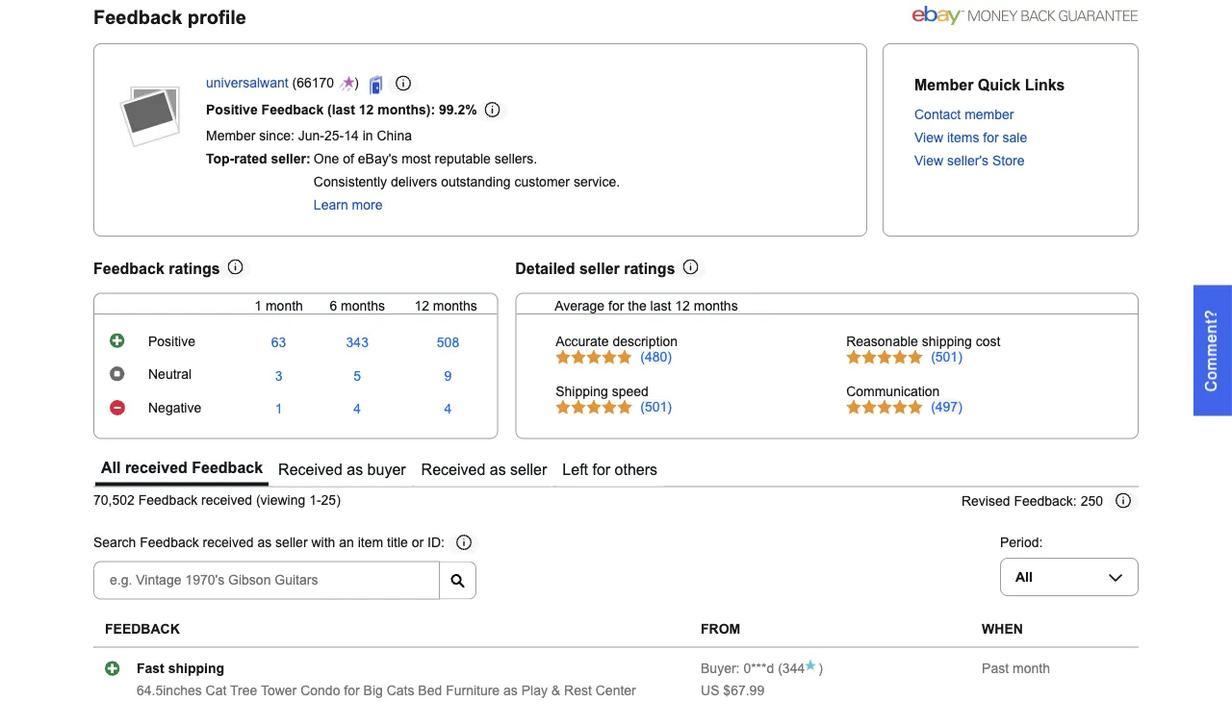 Task type: vqa. For each thing, say whether or not it's contained in the screenshot.


Task type: locate. For each thing, give the bounding box(es) containing it.
for right left in the left of the page
[[592, 461, 610, 479]]

tower
[[261, 684, 297, 699]]

months for 6 months
[[341, 299, 385, 313]]

0 horizontal spatial shipping
[[168, 662, 224, 676]]

shipping for 64.5inches
[[168, 662, 224, 676]]

1 vertical spatial (
[[778, 662, 783, 676]]

1 for 1 button in the bottom of the page
[[275, 402, 283, 417]]

user profile for universalwant image
[[114, 77, 191, 154]]

months
[[341, 299, 385, 313], [433, 299, 477, 313], [694, 299, 738, 313]]

average
[[555, 299, 605, 313]]

member inside member since: jun-25-14 in china top-rated seller: one of ebay's most reputable sellers. consistently delivers outstanding customer service. learn more
[[206, 129, 255, 144]]

4 down the 5 button
[[354, 402, 361, 417]]

1 months from the left
[[341, 299, 385, 313]]

1 horizontal spatial (501)
[[931, 350, 963, 365]]

0 vertical spatial shipping
[[922, 335, 972, 350]]

all inside button
[[101, 459, 121, 477]]

4 button down the 5 button
[[354, 402, 361, 417]]

) left click to go to universalwant ebay store icon
[[354, 76, 362, 91]]

center
[[596, 684, 636, 699]]

0 vertical spatial month
[[266, 299, 303, 313]]

2 received from the left
[[421, 461, 485, 479]]

0 vertical spatial positive
[[206, 102, 258, 117]]

0 horizontal spatial member
[[206, 129, 255, 144]]

12 right 6 months
[[414, 299, 429, 313]]

as up e.g. vintage 1970's gibson guitars text box
[[257, 536, 272, 551]]

4 button
[[354, 402, 361, 417], [444, 402, 452, 417]]

contact member link
[[915, 107, 1014, 122]]

0 horizontal spatial 1
[[254, 299, 262, 313]]

64.5inches
[[137, 684, 202, 699]]

positive down universalwant link
[[206, 102, 258, 117]]

1 vertical spatial 1
[[275, 402, 283, 417]]

1 horizontal spatial received
[[421, 461, 485, 479]]

0 vertical spatial (501)
[[931, 350, 963, 365]]

positive for positive feedback (last 12 months): 99.2%
[[206, 102, 258, 117]]

the
[[628, 299, 647, 313]]

1 vertical spatial shipping
[[168, 662, 224, 676]]

1 vertical spatial all
[[1016, 570, 1033, 585]]

1 horizontal spatial (
[[778, 662, 783, 676]]

received
[[278, 461, 343, 479], [421, 461, 485, 479]]

positive up neutral
[[148, 334, 195, 349]]

) right 344
[[818, 662, 823, 676]]

1 horizontal spatial 4 button
[[444, 402, 452, 417]]

member up top-
[[206, 129, 255, 144]]

1 horizontal spatial ratings
[[624, 260, 675, 277]]

12 right the last
[[675, 299, 690, 313]]

view down contact
[[915, 131, 944, 145]]

all received feedback button
[[95, 455, 269, 486]]

2 vertical spatial received
[[203, 536, 254, 551]]

tree
[[230, 684, 257, 699]]

1 vertical spatial seller
[[510, 461, 547, 479]]

14
[[344, 129, 359, 144]]

received for 70,502
[[201, 494, 252, 508]]

1 vertical spatial received
[[201, 494, 252, 508]]

0 horizontal spatial received
[[278, 461, 343, 479]]

seller
[[579, 260, 620, 277], [510, 461, 547, 479], [275, 536, 308, 551]]

for down member
[[983, 131, 999, 145]]

received as seller
[[421, 461, 547, 479]]

consistently
[[314, 175, 387, 190]]

received right buyer
[[421, 461, 485, 479]]

0 vertical spatial view
[[915, 131, 944, 145]]

2 months from the left
[[433, 299, 477, 313]]

feedback ratings
[[93, 260, 220, 277]]

shipping inside fast shipping 64.5inches cat tree tower condo for big cats bed furniture as play & rest center
[[168, 662, 224, 676]]

70,502
[[93, 494, 135, 508]]

more
[[352, 198, 383, 213]]

received up '70,502'
[[125, 459, 188, 477]]

0 horizontal spatial (501) button
[[640, 400, 672, 415]]

received for received as buyer
[[278, 461, 343, 479]]

0 horizontal spatial ratings
[[169, 260, 220, 277]]

for
[[983, 131, 999, 145], [608, 299, 624, 313], [592, 461, 610, 479], [344, 684, 360, 699]]

0 horizontal spatial month
[[266, 299, 303, 313]]

as inside received as buyer button
[[347, 461, 363, 479]]

(480)
[[640, 350, 672, 365]]

seller left left in the left of the page
[[510, 461, 547, 479]]

contact
[[915, 107, 961, 122]]

)
[[354, 76, 362, 91], [818, 662, 823, 676]]

rated
[[234, 152, 267, 167]]

1 horizontal spatial all
[[1016, 570, 1033, 585]]

1 horizontal spatial member
[[915, 76, 974, 93]]

id:
[[427, 536, 445, 551]]

received up 1-
[[278, 461, 343, 479]]

1
[[254, 299, 262, 313], [275, 402, 283, 417]]

view seller's store link
[[915, 154, 1025, 169]]

comment?
[[1203, 310, 1220, 392]]

months right the last
[[694, 299, 738, 313]]

view left the seller's
[[915, 154, 944, 169]]

detailed seller ratings
[[515, 260, 675, 277]]

for inside fast shipping 64.5inches cat tree tower condo for big cats bed furniture as play & rest center
[[344, 684, 360, 699]]

( right '0***d'
[[778, 662, 783, 676]]

(501) down the reasonable shipping cost
[[931, 350, 963, 365]]

when element
[[982, 623, 1023, 637]]

top-
[[206, 152, 234, 167]]

0 horizontal spatial 4
[[354, 402, 361, 417]]

feedback score is 66170 element
[[297, 76, 334, 94]]

2 horizontal spatial seller
[[579, 260, 620, 277]]

1 vertical spatial positive
[[148, 334, 195, 349]]

0 vertical spatial all
[[101, 459, 121, 477]]

feedback profile page for universalwant element
[[93, 6, 246, 27]]

member since: jun-25-14 in china top-rated seller: one of ebay's most reputable sellers. consistently delivers outstanding customer service. learn more
[[206, 129, 620, 213]]

feedback:
[[1014, 494, 1077, 509]]

0 horizontal spatial seller
[[275, 536, 308, 551]]

left for others
[[563, 461, 658, 479]]

all button
[[1000, 559, 1139, 597]]

shipping up 501 ratings received on reasonable shipping cost. click to check average rating. element
[[922, 335, 972, 350]]

buyer:
[[701, 662, 740, 676]]

1 horizontal spatial 4
[[444, 402, 452, 417]]

accurate
[[556, 335, 609, 350]]

1 horizontal spatial months
[[433, 299, 477, 313]]

received
[[125, 459, 188, 477], [201, 494, 252, 508], [203, 536, 254, 551]]

(501)
[[931, 350, 963, 365], [640, 400, 672, 415]]

ebay's
[[358, 152, 398, 167]]

0 horizontal spatial positive
[[148, 334, 195, 349]]

0 vertical spatial (501) button
[[931, 350, 963, 366]]

feedback
[[105, 623, 180, 637]]

all inside dropdown button
[[1016, 570, 1033, 585]]

0 horizontal spatial (501)
[[640, 400, 672, 415]]

reputable
[[435, 152, 491, 167]]

seller left "with"
[[275, 536, 308, 551]]

month right past
[[1013, 662, 1050, 676]]

1 horizontal spatial month
[[1013, 662, 1050, 676]]

jun-
[[298, 129, 324, 144]]

reasonable
[[846, 335, 918, 350]]

( right universalwant
[[292, 76, 297, 91]]

1 4 from the left
[[354, 402, 361, 417]]

as left left in the left of the page
[[490, 461, 506, 479]]

(497) button
[[931, 400, 963, 415]]

months up 508
[[433, 299, 477, 313]]

positive
[[206, 102, 258, 117], [148, 334, 195, 349]]

months right 6
[[341, 299, 385, 313]]

last
[[650, 299, 671, 313]]

2 horizontal spatial months
[[694, 299, 738, 313]]

0 vertical spatial member
[[915, 76, 974, 93]]

1 horizontal spatial shipping
[[922, 335, 972, 350]]

us $67.99
[[701, 684, 765, 699]]

all down period:
[[1016, 570, 1033, 585]]

shipping
[[922, 335, 972, 350], [168, 662, 224, 676]]

1 view from the top
[[915, 131, 944, 145]]

received down 70,502 feedback received (viewing 1-25)
[[203, 536, 254, 551]]

links
[[1025, 76, 1065, 93]]

(501) button for speed
[[640, 400, 672, 415]]

0 horizontal spatial months
[[341, 299, 385, 313]]

(
[[292, 76, 297, 91], [778, 662, 783, 676]]

shipping for cost
[[922, 335, 972, 350]]

member for member quick links
[[915, 76, 974, 93]]

received left '(viewing'
[[201, 494, 252, 508]]

for left the big
[[344, 684, 360, 699]]

0***d
[[744, 662, 774, 676]]

feedback inside button
[[192, 459, 263, 477]]

as inside fast shipping 64.5inches cat tree tower condo for big cats bed furniture as play & rest center
[[504, 684, 518, 699]]

1 horizontal spatial positive
[[206, 102, 258, 117]]

from
[[701, 623, 741, 637]]

1 horizontal spatial (501) button
[[931, 350, 963, 366]]

(501) down speed
[[640, 400, 672, 415]]

received inside button
[[278, 461, 343, 479]]

shipping speed
[[556, 384, 649, 399]]

all
[[101, 459, 121, 477], [1016, 570, 1033, 585]]

4 button down 9 'button'
[[444, 402, 452, 417]]

as left buyer
[[347, 461, 363, 479]]

buyer: 0***d
[[701, 662, 774, 676]]

left for others button
[[557, 455, 663, 486]]

member up contact
[[915, 76, 974, 93]]

1 4 button from the left
[[354, 402, 361, 417]]

4 down 9 'button'
[[444, 402, 452, 417]]

month up 63
[[266, 299, 303, 313]]

seller up average
[[579, 260, 620, 277]]

1 vertical spatial (501)
[[640, 400, 672, 415]]

(501) for speed
[[640, 400, 672, 415]]

(501) button down the reasonable shipping cost
[[931, 350, 963, 366]]

$67.99
[[723, 684, 765, 699]]

1 month
[[254, 299, 303, 313]]

508
[[437, 336, 459, 351]]

3
[[275, 369, 283, 384]]

buyer
[[367, 461, 406, 479]]

0 vertical spatial )
[[354, 76, 362, 91]]

detailed
[[515, 260, 575, 277]]

description
[[613, 335, 678, 350]]

0 vertical spatial received
[[125, 459, 188, 477]]

1 received from the left
[[278, 461, 343, 479]]

1 horizontal spatial 1
[[275, 402, 283, 417]]

as left play
[[504, 684, 518, 699]]

1 horizontal spatial )
[[818, 662, 823, 676]]

bed
[[418, 684, 442, 699]]

shipping up cat in the bottom of the page
[[168, 662, 224, 676]]

1-
[[309, 494, 321, 508]]

1 vertical spatial )
[[818, 662, 823, 676]]

member for member since: jun-25-14 in china top-rated seller: one of ebay's most reputable sellers. consistently delivers outstanding customer service. learn more
[[206, 129, 255, 144]]

for left "the"
[[608, 299, 624, 313]]

revised feedback: 250
[[962, 494, 1103, 509]]

1 horizontal spatial 12
[[414, 299, 429, 313]]

12 right (last
[[359, 102, 374, 117]]

1 vertical spatial (501) button
[[640, 400, 672, 415]]

all received feedback
[[101, 459, 263, 477]]

(501) for shipping
[[931, 350, 963, 365]]

all up '70,502'
[[101, 459, 121, 477]]

0 vertical spatial (
[[292, 76, 297, 91]]

1 horizontal spatial seller
[[510, 461, 547, 479]]

(501) button for shipping
[[931, 350, 963, 366]]

1 vertical spatial month
[[1013, 662, 1050, 676]]

1 vertical spatial view
[[915, 154, 944, 169]]

for inside left for others button
[[592, 461, 610, 479]]

(501) button down speed
[[640, 400, 672, 415]]

1 vertical spatial member
[[206, 129, 255, 144]]

universalwant ( 66170
[[206, 76, 334, 91]]

501 ratings received on shipping speed. click to check average rating. element
[[640, 400, 672, 415]]

0 horizontal spatial 4 button
[[354, 402, 361, 417]]

received inside button
[[421, 461, 485, 479]]

0 vertical spatial 1
[[254, 299, 262, 313]]

(viewing
[[256, 494, 305, 508]]

(501) button
[[931, 350, 963, 366], [640, 400, 672, 415]]

for inside contact member view items for sale view seller's store
[[983, 131, 999, 145]]

0 horizontal spatial all
[[101, 459, 121, 477]]



Task type: describe. For each thing, give the bounding box(es) containing it.
2 4 button from the left
[[444, 402, 452, 417]]

accurate description
[[556, 335, 678, 350]]

months):
[[378, 102, 435, 117]]

member quick links
[[915, 76, 1065, 93]]

497 ratings received on communication. click to check average rating. element
[[931, 400, 963, 415]]

as inside "received as seller" button
[[490, 461, 506, 479]]

1 button
[[275, 402, 283, 417]]

positive for positive
[[148, 334, 195, 349]]

2 4 from the left
[[444, 402, 452, 417]]

customer
[[514, 175, 570, 190]]

contact member view items for sale view seller's store
[[915, 107, 1027, 169]]

cat
[[206, 684, 227, 699]]

left
[[563, 461, 588, 479]]

(480) button
[[640, 350, 672, 366]]

since:
[[259, 129, 294, 144]]

3 months from the left
[[694, 299, 738, 313]]

months for 12 months
[[433, 299, 477, 313]]

70,502 feedback received (viewing 1-25)
[[93, 494, 341, 508]]

2 vertical spatial seller
[[275, 536, 308, 551]]

an
[[339, 536, 354, 551]]

1 ratings from the left
[[169, 260, 220, 277]]

with
[[311, 536, 335, 551]]

25)
[[321, 494, 341, 508]]

received as seller button
[[415, 455, 553, 486]]

or
[[412, 536, 424, 551]]

0 horizontal spatial (
[[292, 76, 297, 91]]

average for the last 12 months
[[555, 299, 738, 313]]

480 ratings received on accurate description. click to check average rating. element
[[640, 350, 672, 365]]

66170
[[297, 76, 334, 91]]

6 months
[[330, 299, 385, 313]]

250
[[1081, 494, 1103, 509]]

received for search
[[203, 536, 254, 551]]

5 button
[[354, 369, 361, 384]]

feedback left by buyer. element
[[701, 662, 774, 676]]

outstanding
[[441, 175, 511, 190]]

seller inside button
[[510, 461, 547, 479]]

3 button
[[275, 369, 283, 384]]

ebay money back guarantee policy image
[[913, 2, 1139, 25]]

&
[[551, 684, 560, 699]]

period:
[[1000, 535, 1043, 550]]

all for all
[[1016, 570, 1033, 585]]

select the feedback time period you want to see element
[[1000, 535, 1043, 550]]

received for received as seller
[[421, 461, 485, 479]]

when
[[982, 623, 1023, 637]]

play
[[522, 684, 548, 699]]

view items for sale link
[[915, 131, 1027, 145]]

508 button
[[437, 336, 459, 351]]

items
[[947, 131, 979, 145]]

2 ratings from the left
[[624, 260, 675, 277]]

month for 1 month
[[266, 299, 303, 313]]

501 ratings received on reasonable shipping cost. click to check average rating. element
[[931, 350, 963, 365]]

feedback profile
[[93, 6, 246, 27]]

store
[[993, 154, 1025, 169]]

profile
[[188, 6, 246, 27]]

member
[[965, 107, 1014, 122]]

seller's
[[947, 154, 989, 169]]

rest
[[564, 684, 592, 699]]

past month
[[982, 662, 1050, 676]]

search
[[93, 536, 136, 551]]

in
[[363, 129, 373, 144]]

cats
[[387, 684, 414, 699]]

(497)
[[931, 400, 963, 415]]

positive feedback (last 12 months): 99.2%
[[206, 102, 477, 117]]

universalwant link
[[206, 76, 288, 94]]

0 vertical spatial seller
[[579, 260, 620, 277]]

( 344
[[774, 662, 805, 676]]

25-
[[324, 129, 344, 144]]

0 horizontal spatial 12
[[359, 102, 374, 117]]

seller:
[[271, 152, 311, 167]]

speed
[[612, 384, 649, 399]]

reasonable shipping cost
[[846, 335, 1001, 350]]

from element
[[701, 623, 741, 637]]

e.g. Vintage 1970's Gibson Guitars text field
[[93, 562, 440, 600]]

cost
[[976, 335, 1001, 350]]

search feedback received as seller with an item title or id:
[[93, 536, 445, 551]]

learn
[[314, 198, 348, 213]]

2 horizontal spatial 12
[[675, 299, 690, 313]]

received as buyer
[[278, 461, 406, 479]]

revised
[[962, 494, 1010, 509]]

9 button
[[444, 369, 452, 384]]

2 view from the top
[[915, 154, 944, 169]]

12 months
[[414, 299, 477, 313]]

343 button
[[346, 336, 369, 351]]

344
[[783, 662, 805, 676]]

click to go to universalwant ebay store image
[[369, 76, 388, 95]]

china
[[377, 129, 412, 144]]

0 horizontal spatial )
[[354, 76, 362, 91]]

big
[[363, 684, 383, 699]]

service.
[[574, 175, 620, 190]]

past month element
[[982, 662, 1050, 676]]

condo
[[301, 684, 340, 699]]

5
[[354, 369, 361, 384]]

feedback element
[[105, 623, 180, 637]]

(last
[[327, 102, 355, 117]]

63 button
[[271, 336, 286, 351]]

communication
[[846, 384, 940, 399]]

neutral
[[148, 367, 192, 382]]

received inside button
[[125, 459, 188, 477]]

month for past month
[[1013, 662, 1050, 676]]

fast shipping 64.5inches cat tree tower condo for big cats bed furniture as play & rest center
[[137, 662, 636, 702]]

others
[[615, 461, 658, 479]]

learn more link
[[314, 198, 383, 213]]

of
[[343, 152, 354, 167]]

comment? link
[[1194, 285, 1232, 416]]

all for all received feedback
[[101, 459, 121, 477]]

1 for 1 month
[[254, 299, 262, 313]]

past
[[982, 662, 1009, 676]]

fast shipping element
[[137, 662, 224, 676]]

63
[[271, 336, 286, 351]]



